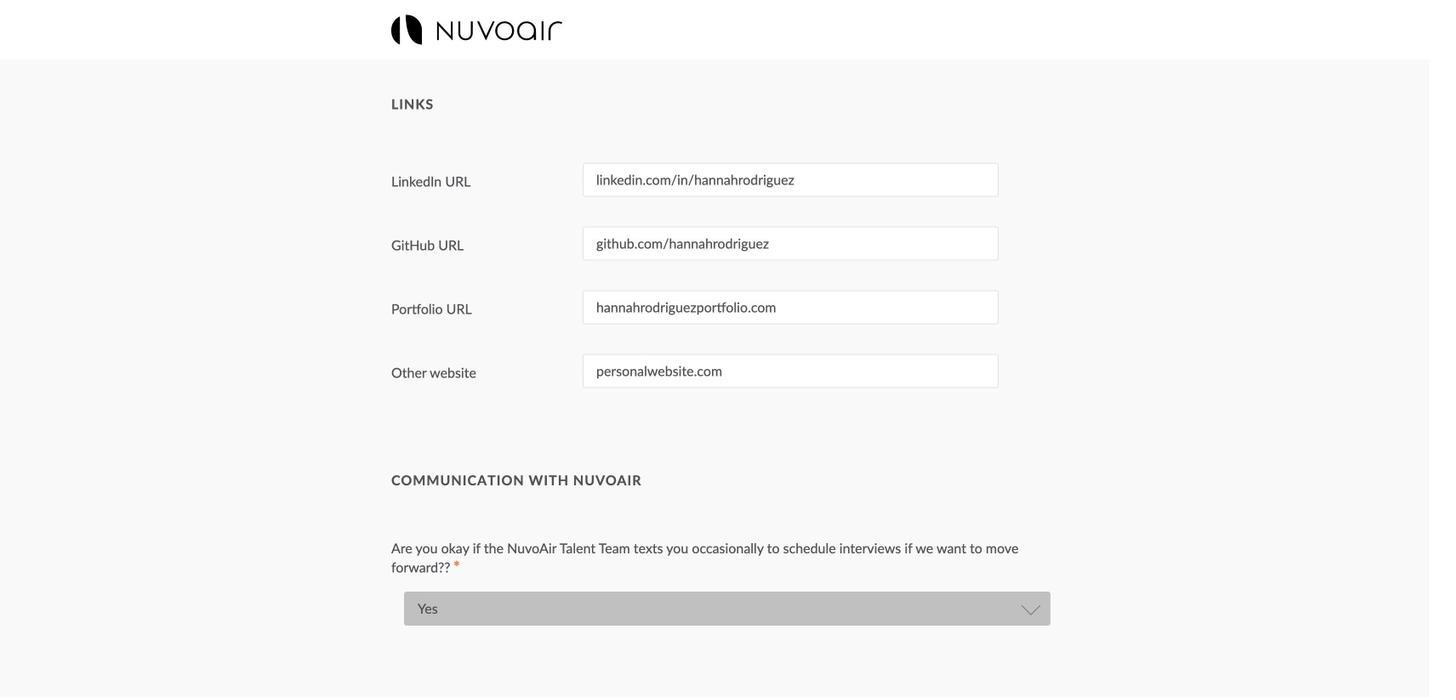 Task type: locate. For each thing, give the bounding box(es) containing it.
None text field
[[583, 163, 999, 197], [583, 291, 999, 325], [583, 354, 999, 389], [583, 163, 999, 197], [583, 291, 999, 325], [583, 354, 999, 389]]

None text field
[[583, 0, 999, 12], [583, 227, 999, 261], [583, 0, 999, 12], [583, 227, 999, 261]]



Task type: describe. For each thing, give the bounding box(es) containing it.
nuvoair logo image
[[392, 15, 562, 45]]



